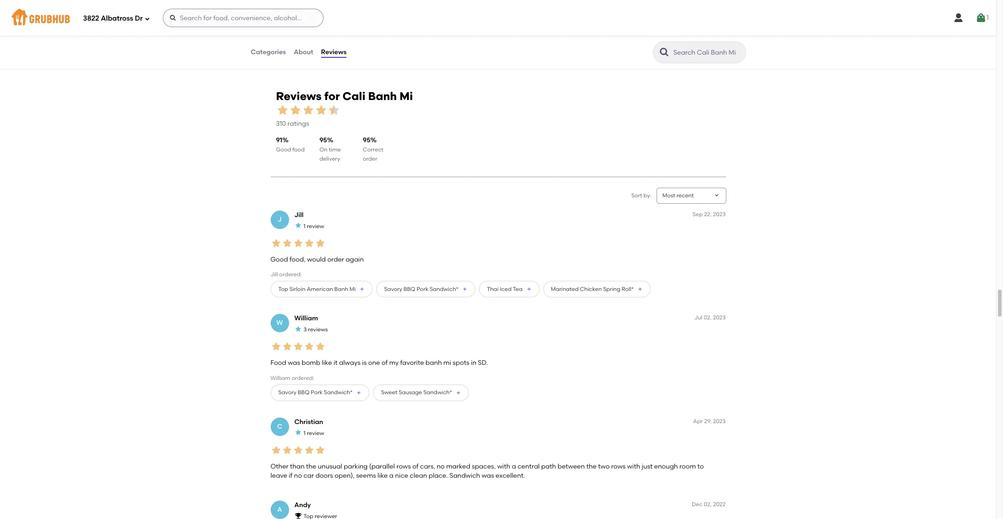 Task type: describe. For each thing, give the bounding box(es) containing it.
dec 02, 2022
[[692, 502, 726, 508]]

3 reviews
[[304, 326, 328, 333]]

path
[[542, 463, 556, 471]]

is
[[362, 359, 367, 367]]

$2.49
[[264, 19, 277, 25]]

it
[[334, 359, 338, 367]]

spots
[[453, 359, 470, 367]]

3822 albatross dr
[[83, 14, 143, 22]]

open),
[[335, 472, 355, 480]]

a
[[277, 506, 282, 514]]

banh for american
[[335, 286, 348, 292]]

mi
[[444, 359, 451, 367]]

by:
[[644, 192, 652, 199]]

29,
[[705, 418, 712, 425]]

recent
[[677, 192, 694, 199]]

than
[[290, 463, 305, 471]]

thai iced tea
[[487, 286, 523, 292]]

food,
[[290, 256, 306, 263]]

ratings
[[288, 120, 309, 128]]

categories
[[251, 48, 286, 56]]

would
[[307, 256, 326, 263]]

william for william ordered:
[[271, 375, 290, 381]]

other than the unusual parking (parallel rows of cars, no marked spaces, with a central path between the two rows with just enough room to leave if no car doors open), seems like a nice clean place. sandwich was excellent.
[[271, 463, 704, 480]]

to
[[698, 463, 704, 471]]

1 rows from the left
[[397, 463, 411, 471]]

good food, would order again
[[271, 256, 364, 263]]

2022
[[714, 502, 726, 508]]

iced
[[500, 286, 512, 292]]

sd.
[[478, 359, 488, 367]]

cars,
[[420, 463, 436, 471]]

two
[[599, 463, 610, 471]]

savory bbq pork sandwich* for the topmost savory bbq pork sandwich* button
[[384, 286, 459, 292]]

plus icon image for the topmost savory bbq pork sandwich* button
[[462, 287, 468, 292]]

william for william
[[295, 315, 318, 323]]

plus icon image for sweet sausage sandwich* button
[[456, 390, 462, 396]]

top
[[278, 286, 288, 292]]

1 inside 1 button
[[987, 14, 990, 22]]

christian
[[295, 418, 323, 426]]

savory for the left savory bbq pork sandwich* button
[[278, 390, 297, 396]]

my
[[389, 359, 399, 367]]

310
[[276, 120, 286, 128]]

correct
[[363, 146, 384, 153]]

food
[[271, 359, 286, 367]]

unusual
[[318, 463, 342, 471]]

1 2023 from the top
[[713, 211, 726, 218]]

food
[[293, 146, 305, 153]]

1 for good food, would order again
[[304, 223, 306, 229]]

trophy icon image
[[295, 512, 302, 519]]

sandwich* for plus icon corresponding to the topmost savory bbq pork sandwich* button
[[430, 286, 459, 292]]

2 rows from the left
[[612, 463, 626, 471]]

95 correct order
[[363, 137, 384, 162]]

dr
[[135, 14, 143, 22]]

food was bomb like it always is one of my favorite banh mi spots in sd.
[[271, 359, 488, 367]]

central
[[518, 463, 540, 471]]

plus icon image for top sirloin american banh mi button
[[360, 287, 365, 292]]

spaces,
[[472, 463, 496, 471]]

savory bbq pork sandwich* for the left savory bbq pork sandwich* button
[[278, 390, 353, 396]]

sort by:
[[632, 192, 652, 199]]

Sort by: field
[[663, 192, 694, 200]]

sep 22, 2023
[[693, 211, 726, 218]]

25–40
[[264, 11, 280, 17]]

jul
[[695, 315, 703, 321]]

95 for 95 correct order
[[363, 137, 371, 144]]

top sirloin american banh mi button
[[271, 281, 373, 298]]

jill for jill ordered:
[[271, 271, 278, 278]]

sweet
[[381, 390, 398, 396]]

jul 02, 2023
[[695, 315, 726, 321]]

1 with from the left
[[498, 463, 511, 471]]

sweet sausage sandwich* button
[[373, 385, 469, 401]]

apr 29, 2023
[[694, 418, 726, 425]]

sep
[[693, 211, 703, 218]]

plus icon image for 'thai iced tea' 'button'
[[526, 287, 532, 292]]

room
[[680, 463, 696, 471]]

1 vertical spatial good
[[271, 256, 288, 263]]

about
[[294, 48, 313, 56]]

leave
[[271, 472, 287, 480]]

american
[[307, 286, 333, 292]]

mi for reviews for cali banh mi
[[400, 89, 413, 103]]

ordered: for was
[[292, 375, 314, 381]]

(parallel
[[369, 463, 395, 471]]

order inside 95 correct order
[[363, 156, 378, 162]]

c
[[277, 423, 282, 431]]

review for christian
[[307, 430, 324, 436]]

chicken
[[580, 286, 602, 292]]

banh for cali
[[368, 89, 397, 103]]

marinated
[[551, 286, 579, 292]]

albatross
[[101, 14, 133, 22]]

91 good food
[[276, 137, 305, 153]]

0 horizontal spatial a
[[390, 472, 394, 480]]

2023 for sd.
[[713, 315, 726, 321]]

search icon image
[[659, 47, 670, 58]]

1 button
[[976, 10, 990, 26]]

banh
[[426, 359, 442, 367]]

reviews for cali banh mi
[[276, 89, 413, 103]]

min
[[281, 11, 291, 17]]

william ordered:
[[271, 375, 314, 381]]

reviews button
[[321, 36, 347, 69]]



Task type: locate. For each thing, give the bounding box(es) containing it.
caret down icon image
[[713, 192, 721, 199]]

order down correct
[[363, 156, 378, 162]]

2023 for path
[[713, 418, 726, 425]]

plus icon image inside top sirloin american banh mi button
[[360, 287, 365, 292]]

0 vertical spatial savory
[[384, 286, 403, 292]]

1 vertical spatial savory bbq pork sandwich*
[[278, 390, 353, 396]]

1 vertical spatial like
[[378, 472, 388, 480]]

most recent
[[663, 192, 694, 199]]

0 vertical spatial savory bbq pork sandwich*
[[384, 286, 459, 292]]

1 vertical spatial reviews
[[276, 89, 322, 103]]

in
[[471, 359, 477, 367]]

1 horizontal spatial 95
[[363, 137, 371, 144]]

1 horizontal spatial savory bbq pork sandwich* button
[[377, 281, 476, 298]]

tea
[[513, 286, 523, 292]]

0 horizontal spatial jill
[[271, 271, 278, 278]]

1 horizontal spatial delivery
[[320, 156, 340, 162]]

car
[[304, 472, 314, 480]]

2 the from the left
[[587, 463, 597, 471]]

1 horizontal spatial a
[[512, 463, 516, 471]]

2023 right 29,
[[713, 418, 726, 425]]

of left my
[[382, 359, 388, 367]]

95
[[320, 137, 327, 144], [363, 137, 371, 144]]

1 for other than the unusual parking (parallel rows of cars, no marked spaces, with a central path between the two rows with just enough room to leave if no car doors open), seems like a nice clean place. sandwich was excellent.
[[304, 430, 306, 436]]

delivery for 95
[[320, 156, 340, 162]]

william
[[295, 315, 318, 323], [271, 375, 290, 381]]

plus icon image inside 'thai iced tea' 'button'
[[526, 287, 532, 292]]

1 vertical spatial order
[[328, 256, 344, 263]]

0 vertical spatial order
[[363, 156, 378, 162]]

91
[[276, 137, 283, 144]]

2 review from the top
[[307, 430, 324, 436]]

no
[[437, 463, 445, 471], [294, 472, 302, 480]]

just
[[642, 463, 653, 471]]

1 vertical spatial review
[[307, 430, 324, 436]]

02, for william
[[704, 315, 712, 321]]

mi
[[400, 89, 413, 103], [350, 286, 356, 292]]

seems
[[356, 472, 376, 480]]

order left again
[[328, 256, 344, 263]]

1 1 review from the top
[[304, 223, 324, 229]]

0 vertical spatial good
[[276, 146, 291, 153]]

rows
[[397, 463, 411, 471], [612, 463, 626, 471]]

most
[[663, 192, 676, 199]]

one
[[368, 359, 380, 367]]

1 vertical spatial savory
[[278, 390, 297, 396]]

with up excellent.
[[498, 463, 511, 471]]

0 horizontal spatial mi
[[350, 286, 356, 292]]

1 vertical spatial delivery
[[320, 156, 340, 162]]

marinated chicken spring roll* button
[[543, 281, 651, 298]]

1 vertical spatial 2023
[[713, 315, 726, 321]]

0 vertical spatial bbq
[[404, 286, 416, 292]]

categories button
[[250, 36, 287, 69]]

sort
[[632, 192, 643, 199]]

sausage
[[399, 390, 422, 396]]

dec
[[692, 502, 703, 508]]

plus icon image right the roll*
[[638, 287, 643, 292]]

delivery inside 95 on time delivery
[[320, 156, 340, 162]]

0 vertical spatial was
[[288, 359, 300, 367]]

0 vertical spatial 1
[[987, 14, 990, 22]]

plus icon image for marinated chicken spring roll* button
[[638, 287, 643, 292]]

delivery down 'time'
[[320, 156, 340, 162]]

1 vertical spatial william
[[271, 375, 290, 381]]

plus icon image right tea
[[526, 287, 532, 292]]

0 vertical spatial jill
[[295, 211, 304, 219]]

time
[[329, 146, 341, 153]]

banh inside button
[[335, 286, 348, 292]]

savory
[[384, 286, 403, 292], [278, 390, 297, 396]]

1 horizontal spatial william
[[295, 315, 318, 323]]

2 95 from the left
[[363, 137, 371, 144]]

with left just
[[628, 463, 641, 471]]

0 horizontal spatial rows
[[397, 463, 411, 471]]

spring
[[604, 286, 621, 292]]

95 inside 95 on time delivery
[[320, 137, 327, 144]]

0 vertical spatial ordered:
[[279, 271, 302, 278]]

on
[[320, 146, 328, 153]]

1 horizontal spatial the
[[587, 463, 597, 471]]

1 95 from the left
[[320, 137, 327, 144]]

reviews up ratings
[[276, 89, 322, 103]]

sandwich* for the left savory bbq pork sandwich* button plus icon
[[324, 390, 353, 396]]

310 ratings
[[276, 120, 309, 128]]

0 vertical spatial 1 review
[[304, 223, 324, 229]]

william up the 3
[[295, 315, 318, 323]]

reviews for reviews
[[321, 48, 347, 56]]

3822
[[83, 14, 99, 22]]

favorite
[[401, 359, 424, 367]]

andy
[[295, 502, 311, 509]]

enough
[[655, 463, 678, 471]]

0 vertical spatial 2023
[[713, 211, 726, 218]]

2023
[[713, 211, 726, 218], [713, 315, 726, 321], [713, 418, 726, 425]]

parking
[[344, 463, 368, 471]]

95 inside 95 correct order
[[363, 137, 371, 144]]

1 review for christian
[[304, 430, 324, 436]]

like
[[322, 359, 332, 367], [378, 472, 388, 480]]

william down food
[[271, 375, 290, 381]]

95 up on
[[320, 137, 327, 144]]

savory bbq pork sandwich* button
[[377, 281, 476, 298], [271, 385, 370, 401]]

1 horizontal spatial order
[[363, 156, 378, 162]]

nice
[[395, 472, 409, 480]]

2 2023 from the top
[[713, 315, 726, 321]]

again
[[346, 256, 364, 263]]

marked
[[447, 463, 471, 471]]

1 horizontal spatial was
[[482, 472, 494, 480]]

1 vertical spatial bbq
[[298, 390, 310, 396]]

3
[[304, 326, 307, 333]]

3 2023 from the top
[[713, 418, 726, 425]]

1 vertical spatial of
[[413, 463, 419, 471]]

1 horizontal spatial with
[[628, 463, 641, 471]]

0 vertical spatial of
[[382, 359, 388, 367]]

0 vertical spatial william
[[295, 315, 318, 323]]

1 horizontal spatial no
[[437, 463, 445, 471]]

plus icon image
[[360, 287, 365, 292], [462, 287, 468, 292], [526, 287, 532, 292], [638, 287, 643, 292], [357, 390, 362, 396], [456, 390, 462, 396]]

0 vertical spatial banh
[[368, 89, 397, 103]]

0 horizontal spatial pork
[[311, 390, 323, 396]]

1 horizontal spatial savory bbq pork sandwich*
[[384, 286, 459, 292]]

mi inside button
[[350, 286, 356, 292]]

the up car
[[306, 463, 316, 471]]

0 horizontal spatial the
[[306, 463, 316, 471]]

rows right two
[[612, 463, 626, 471]]

2 with from the left
[[628, 463, 641, 471]]

plus icon image inside marinated chicken spring roll* button
[[638, 287, 643, 292]]

0 horizontal spatial order
[[328, 256, 344, 263]]

1 vertical spatial ordered:
[[292, 375, 314, 381]]

w
[[277, 319, 283, 327]]

0 horizontal spatial was
[[288, 359, 300, 367]]

like left the it
[[322, 359, 332, 367]]

star icon image
[[276, 104, 289, 117], [289, 104, 302, 117], [302, 104, 315, 117], [315, 104, 328, 117], [328, 104, 340, 117], [328, 104, 340, 117], [295, 222, 302, 229], [271, 238, 282, 249], [282, 238, 293, 249], [293, 238, 304, 249], [304, 238, 315, 249], [315, 238, 326, 249], [295, 325, 302, 333], [271, 341, 282, 352], [282, 341, 293, 352], [293, 341, 304, 352], [304, 341, 315, 352], [315, 341, 326, 352], [295, 429, 302, 436], [271, 445, 282, 456], [282, 445, 293, 456], [293, 445, 304, 456], [304, 445, 315, 456], [315, 445, 326, 456]]

savory for the topmost savory bbq pork sandwich* button
[[384, 286, 403, 292]]

delivery for 25–40
[[279, 19, 299, 25]]

main navigation navigation
[[0, 0, 997, 36]]

1 vertical spatial jill
[[271, 271, 278, 278]]

review up the would
[[307, 223, 324, 229]]

sweet sausage sandwich*
[[381, 390, 452, 396]]

svg image
[[954, 12, 965, 23], [976, 12, 987, 23], [169, 14, 177, 22], [145, 16, 150, 21]]

banh right the cali
[[368, 89, 397, 103]]

2023 right jul on the bottom right of the page
[[713, 315, 726, 321]]

2 vertical spatial 1
[[304, 430, 306, 436]]

jill for jill
[[295, 211, 304, 219]]

like down (parallel
[[378, 472, 388, 480]]

delivery inside 25–40 min $2.49 delivery
[[279, 19, 299, 25]]

plus icon image left sweet
[[357, 390, 362, 396]]

0 horizontal spatial bbq
[[298, 390, 310, 396]]

banh right american
[[335, 286, 348, 292]]

clean
[[410, 472, 427, 480]]

0 vertical spatial like
[[322, 359, 332, 367]]

0 horizontal spatial banh
[[335, 286, 348, 292]]

0 horizontal spatial william
[[271, 375, 290, 381]]

other
[[271, 463, 289, 471]]

1 horizontal spatial mi
[[400, 89, 413, 103]]

review
[[307, 223, 324, 229], [307, 430, 324, 436]]

the
[[306, 463, 316, 471], [587, 463, 597, 471]]

between
[[558, 463, 585, 471]]

excellent.
[[496, 472, 525, 480]]

95 up correct
[[363, 137, 371, 144]]

0 horizontal spatial of
[[382, 359, 388, 367]]

pork for plus icon corresponding to the topmost savory bbq pork sandwich* button
[[417, 286, 429, 292]]

place.
[[429, 472, 448, 480]]

0 horizontal spatial 95
[[320, 137, 327, 144]]

a up excellent.
[[512, 463, 516, 471]]

always
[[339, 359, 361, 367]]

reviews right about on the top left
[[321, 48, 347, 56]]

j
[[278, 216, 282, 224]]

ordered: for food,
[[279, 271, 302, 278]]

1 vertical spatial banh
[[335, 286, 348, 292]]

0 horizontal spatial delivery
[[279, 19, 299, 25]]

1 review from the top
[[307, 223, 324, 229]]

1 horizontal spatial jill
[[295, 211, 304, 219]]

bomb
[[302, 359, 320, 367]]

reviews
[[308, 326, 328, 333]]

1 horizontal spatial of
[[413, 463, 419, 471]]

0 vertical spatial a
[[512, 463, 516, 471]]

mi for top sirloin american banh mi
[[350, 286, 356, 292]]

1 review down christian at the left bottom
[[304, 430, 324, 436]]

1 vertical spatial pork
[[311, 390, 323, 396]]

svg image inside 1 button
[[976, 12, 987, 23]]

no right if
[[294, 472, 302, 480]]

plus icon image down again
[[360, 287, 365, 292]]

1 vertical spatial 02,
[[704, 502, 712, 508]]

0 vertical spatial no
[[437, 463, 445, 471]]

good up jill ordered:
[[271, 256, 288, 263]]

of inside other than the unusual parking (parallel rows of cars, no marked spaces, with a central path between the two rows with just enough room to leave if no car doors open), seems like a nice clean place. sandwich was excellent.
[[413, 463, 419, 471]]

the left two
[[587, 463, 597, 471]]

1 horizontal spatial savory
[[384, 286, 403, 292]]

delivery down min
[[279, 19, 299, 25]]

0 vertical spatial delivery
[[279, 19, 299, 25]]

1 vertical spatial mi
[[350, 286, 356, 292]]

banh
[[368, 89, 397, 103], [335, 286, 348, 292]]

0 horizontal spatial like
[[322, 359, 332, 367]]

was inside other than the unusual parking (parallel rows of cars, no marked spaces, with a central path between the two rows with just enough room to leave if no car doors open), seems like a nice clean place. sandwich was excellent.
[[482, 472, 494, 480]]

marinated chicken spring roll*
[[551, 286, 634, 292]]

sandwich*
[[430, 286, 459, 292], [324, 390, 353, 396], [424, 390, 452, 396]]

0 horizontal spatial no
[[294, 472, 302, 480]]

0 horizontal spatial savory bbq pork sandwich* button
[[271, 385, 370, 401]]

1 vertical spatial 1
[[304, 223, 306, 229]]

1 review for jill
[[304, 223, 324, 229]]

2 vertical spatial 2023
[[713, 418, 726, 425]]

0 horizontal spatial savory
[[278, 390, 297, 396]]

ordered: up sirloin
[[279, 271, 302, 278]]

sirloin
[[290, 286, 306, 292]]

0 vertical spatial 02,
[[704, 315, 712, 321]]

02, right jul on the bottom right of the page
[[704, 315, 712, 321]]

good inside 91 good food
[[276, 146, 291, 153]]

thai
[[487, 286, 499, 292]]

0 horizontal spatial savory bbq pork sandwich*
[[278, 390, 353, 396]]

0 vertical spatial review
[[307, 223, 324, 229]]

review down christian at the left bottom
[[307, 430, 324, 436]]

plus icon image down the spots at the left
[[456, 390, 462, 396]]

a left nice
[[390, 472, 394, 480]]

jill ordered:
[[271, 271, 302, 278]]

sandwich
[[450, 472, 480, 480]]

1 horizontal spatial banh
[[368, 89, 397, 103]]

of up clean
[[413, 463, 419, 471]]

1 vertical spatial 1 review
[[304, 430, 324, 436]]

no up place.
[[437, 463, 445, 471]]

plus icon image for the left savory bbq pork sandwich* button
[[357, 390, 362, 396]]

02, right the dec
[[704, 502, 712, 508]]

0 horizontal spatial with
[[498, 463, 511, 471]]

1 horizontal spatial rows
[[612, 463, 626, 471]]

1 vertical spatial was
[[482, 472, 494, 480]]

1 horizontal spatial pork
[[417, 286, 429, 292]]

0 vertical spatial mi
[[400, 89, 413, 103]]

ordered: down bomb
[[292, 375, 314, 381]]

reviews inside "button"
[[321, 48, 347, 56]]

was down spaces,
[[482, 472, 494, 480]]

1 review up the would
[[304, 223, 324, 229]]

pork for the left savory bbq pork sandwich* button plus icon
[[311, 390, 323, 396]]

1 the from the left
[[306, 463, 316, 471]]

2023 right 22, in the right of the page
[[713, 211, 726, 218]]

was up william ordered: at left bottom
[[288, 359, 300, 367]]

25–40 min $2.49 delivery
[[264, 11, 299, 25]]

22,
[[705, 211, 712, 218]]

reviews for reviews for cali banh mi
[[276, 89, 322, 103]]

plus icon image inside sweet sausage sandwich* button
[[456, 390, 462, 396]]

cali
[[343, 89, 366, 103]]

rows up nice
[[397, 463, 411, 471]]

like inside other than the unusual parking (parallel rows of cars, no marked spaces, with a central path between the two rows with just enough room to leave if no car doors open), seems like a nice clean place. sandwich was excellent.
[[378, 472, 388, 480]]

1 horizontal spatial bbq
[[404, 286, 416, 292]]

0 vertical spatial savory bbq pork sandwich* button
[[377, 281, 476, 298]]

1 review
[[304, 223, 324, 229], [304, 430, 324, 436]]

2 1 review from the top
[[304, 430, 324, 436]]

roll*
[[622, 286, 634, 292]]

plus icon image left thai
[[462, 287, 468, 292]]

good
[[276, 146, 291, 153], [271, 256, 288, 263]]

Search Cali Banh Mi search field
[[673, 48, 743, 57]]

doors
[[316, 472, 333, 480]]

review for jill
[[307, 223, 324, 229]]

good down 91
[[276, 146, 291, 153]]

95 for 95 on time delivery
[[320, 137, 327, 144]]

1 horizontal spatial like
[[378, 472, 388, 480]]

02, for andy
[[704, 502, 712, 508]]

1 vertical spatial no
[[294, 472, 302, 480]]

ordered:
[[279, 271, 302, 278], [292, 375, 314, 381]]

if
[[289, 472, 293, 480]]

0 vertical spatial pork
[[417, 286, 429, 292]]

top sirloin american banh mi
[[278, 286, 356, 292]]

Search for food, convenience, alcohol... search field
[[163, 9, 324, 27]]

0 vertical spatial reviews
[[321, 48, 347, 56]]

1 vertical spatial savory bbq pork sandwich* button
[[271, 385, 370, 401]]

1 vertical spatial a
[[390, 472, 394, 480]]



Task type: vqa. For each thing, say whether or not it's contained in the screenshot.
Preorder
no



